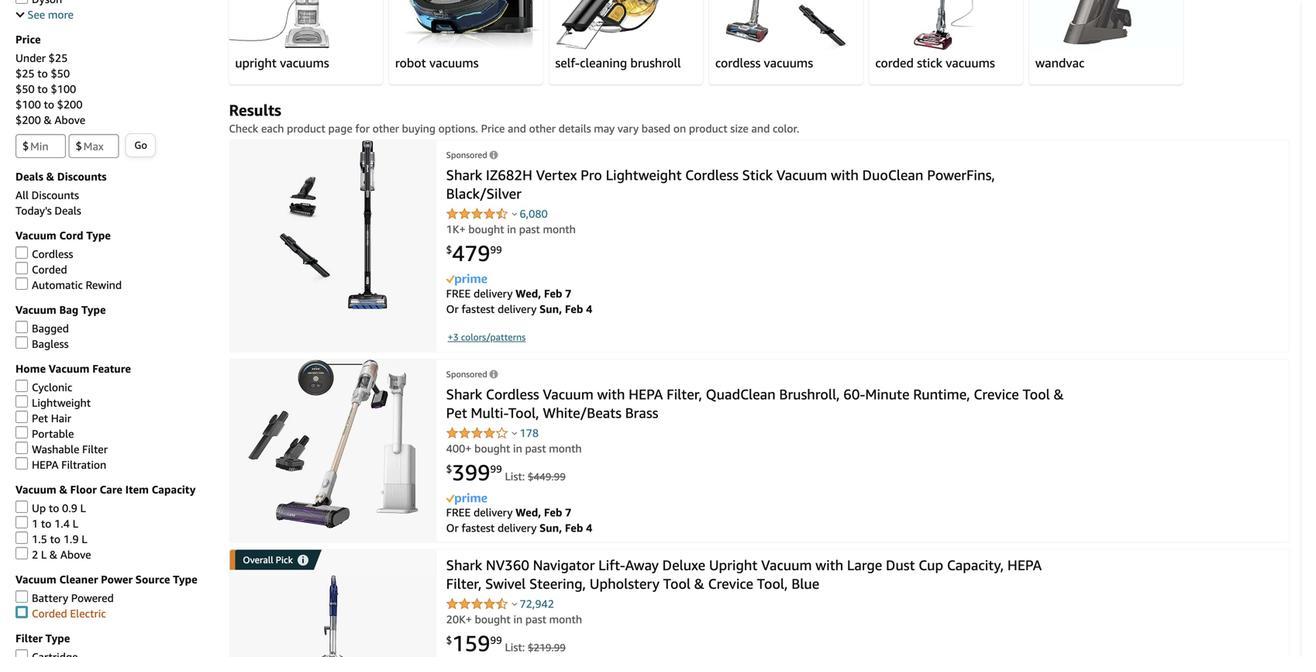 Task type: locate. For each thing, give the bounding box(es) containing it.
$ inside $ 479 99
[[446, 244, 452, 256]]

above down $100 to $200 link
[[55, 114, 85, 126]]

sponsored button for 479
[[446, 150, 498, 160]]

2 7 from the top
[[565, 506, 572, 519]]

checkbox image
[[16, 0, 28, 4], [16, 262, 28, 274], [16, 278, 28, 290], [16, 395, 28, 408], [16, 411, 28, 423], [16, 426, 28, 439], [16, 606, 28, 619], [16, 650, 28, 657]]

10 checkbox image from the top
[[16, 547, 28, 560]]

navigator
[[533, 557, 595, 574]]

1 vertical spatial filter
[[16, 632, 43, 645]]

0 vertical spatial fastest
[[462, 303, 495, 315]]

checkbox image for pet hair
[[16, 411, 28, 423]]

home vacuum feature
[[16, 362, 131, 375]]

under $25 link
[[16, 52, 68, 64]]

free delivery wed, feb 7 element
[[446, 287, 572, 300], [446, 506, 572, 519]]

checkbox image inside the cordless link
[[16, 247, 28, 259]]

filter, up 20k+
[[446, 576, 482, 592]]

1 or from the top
[[446, 303, 459, 315]]

2 vertical spatial shark
[[446, 557, 482, 574]]

results
[[229, 101, 281, 119]]

$25 down under
[[16, 67, 35, 80]]

month for 479
[[543, 223, 576, 236]]

6,080 link
[[520, 207, 548, 220]]

hepa right capacity,
[[1008, 557, 1042, 574]]

1
[[32, 517, 38, 530]]

1 vertical spatial sponsored button
[[446, 369, 498, 379]]

$25 up $25 to $50 link
[[49, 52, 68, 64]]

$219.99
[[528, 642, 566, 654]]

0 vertical spatial in
[[507, 223, 516, 236]]

checkbox image for corded
[[16, 262, 28, 274]]

0 horizontal spatial crevice
[[708, 576, 753, 592]]

1 7 from the top
[[565, 287, 572, 300]]

vacuums for robot vacuums
[[429, 55, 479, 70]]

automatic rewind
[[32, 279, 122, 291]]

power
[[101, 573, 133, 586]]

399
[[452, 460, 490, 485]]

checkbox image inside corded electric link
[[16, 606, 28, 619]]

with up blue
[[816, 557, 844, 574]]

+3
[[448, 332, 459, 342]]

tool inside shark cordless vacuum with hepa filter, quadclean brushroll, 60-minute runtime, crevice tool & pet multi-tool, white/beats brass
[[1023, 386, 1050, 403]]

0 horizontal spatial deals
[[16, 170, 43, 183]]

7 for 479
[[565, 287, 572, 300]]

2 free from the top
[[446, 506, 471, 519]]

or fastest delivery sun, feb 4 element for 399
[[446, 522, 593, 535]]

1 amazon prime image from the top
[[446, 274, 487, 286]]

1 vertical spatial hepa
[[32, 459, 59, 471]]

2 vacuums from the left
[[429, 55, 479, 70]]

l for 1.5 to 1.9 l
[[82, 533, 87, 546]]

1 horizontal spatial tool,
[[757, 576, 788, 592]]

3 checkbox image from the top
[[16, 336, 28, 349]]

1 sponsored from the top
[[446, 150, 487, 160]]

1 vertical spatial crevice
[[708, 576, 753, 592]]

deals up cord
[[55, 204, 81, 217]]

checkbox image for hepa filtration
[[16, 457, 28, 470]]

cordless left stick
[[685, 167, 739, 183]]

brass
[[625, 404, 658, 421]]

2 free delivery wed, feb 7 element from the top
[[446, 506, 572, 519]]

3 vacuums from the left
[[764, 55, 813, 70]]

list: down 400+ bought in past month
[[505, 470, 525, 483]]

list: inside $ 399 99 list: $449.99
[[505, 470, 525, 483]]

filter, inside shark cordless vacuum with hepa filter, quadclean brushroll, 60-minute runtime, crevice tool & pet multi-tool, white/beats brass
[[667, 386, 702, 403]]

other
[[373, 122, 399, 135], [529, 122, 556, 135]]

checkbox image up filter type
[[16, 606, 28, 619]]

0 vertical spatial 4
[[586, 303, 593, 315]]

with left duoclean on the top right of page
[[831, 167, 859, 183]]

0 vertical spatial hepa
[[629, 386, 663, 403]]

deals
[[16, 170, 43, 183], [55, 204, 81, 217]]

month down 72,942 link at the left bottom
[[549, 613, 582, 626]]

free for 399
[[446, 506, 471, 519]]

2 vertical spatial month
[[549, 613, 582, 626]]

type right the source
[[173, 573, 197, 586]]

1 or fastest delivery sun, feb 4 element from the top
[[446, 303, 593, 315]]

vacuum up bagged link
[[16, 303, 56, 316]]

2 checkbox image from the top
[[16, 262, 28, 274]]

9 checkbox image from the top
[[16, 532, 28, 544]]

&
[[44, 114, 52, 126], [46, 170, 54, 183], [1054, 386, 1064, 403], [59, 483, 67, 496], [50, 548, 57, 561], [694, 576, 705, 592]]

2 sun, from the top
[[540, 522, 562, 535]]

11 checkbox image from the top
[[16, 591, 28, 603]]

or down 399
[[446, 522, 459, 535]]

tool,
[[508, 404, 539, 421], [757, 576, 788, 592]]

corded electric link
[[16, 606, 106, 620]]

0 vertical spatial popover image
[[512, 212, 517, 216]]

$100 down $50 to $100 link
[[16, 98, 41, 111]]

fastest for 479
[[462, 303, 495, 315]]

sponsored button down +3 colors/patterns link
[[446, 369, 498, 379]]

6 checkbox image from the top
[[16, 426, 28, 439]]

4
[[586, 303, 593, 315], [586, 522, 593, 535]]

$449.99
[[528, 471, 566, 483]]

month down 6,080 link
[[543, 223, 576, 236]]

checkbox image inside "corded" link
[[16, 262, 28, 274]]

0 vertical spatial filter,
[[667, 386, 702, 403]]

upright vacuums image
[[229, 0, 383, 50]]

month for 399
[[549, 442, 582, 455]]

1 vacuums from the left
[[280, 55, 329, 70]]

for
[[355, 122, 370, 135]]

corded for corded electric
[[32, 607, 67, 620]]

1 horizontal spatial pet
[[446, 404, 467, 421]]

1 horizontal spatial $100
[[51, 83, 76, 95]]

$ down 1k+
[[446, 244, 452, 256]]

crevice inside shark cordless vacuum with hepa filter, quadclean brushroll, 60-minute runtime, crevice tool & pet multi-tool, white/beats brass
[[974, 386, 1019, 403]]

2 vertical spatial cordless
[[486, 386, 539, 403]]

1 sun, from the top
[[540, 303, 562, 315]]

with inside shark nv360 navigator lift-away deluxe upright vacuum with large dust cup capacity, hepa filter, swivel steering, upholstery tool & crevice tool, blue
[[816, 557, 844, 574]]

vacuums right stick
[[946, 55, 995, 70]]

1 horizontal spatial $200
[[57, 98, 83, 111]]

$ inside $ 159 99 list: $219.99
[[446, 634, 452, 646]]

1 checkbox image from the top
[[16, 247, 28, 259]]

vacuums for upright vacuums
[[280, 55, 329, 70]]

shark for 399
[[446, 386, 482, 403]]

2 vertical spatial with
[[816, 557, 844, 574]]

list: down 20k+ bought in past month
[[505, 641, 525, 654]]

2 other from the left
[[529, 122, 556, 135]]

1 popover image from the top
[[512, 212, 517, 216]]

+3 colors/patterns link
[[448, 332, 526, 342]]

to up 2 l & above link
[[50, 533, 60, 546]]

free down 399
[[446, 506, 471, 519]]

checkbox image inside 2 l & above link
[[16, 547, 28, 560]]

99 inside $ 479 99
[[490, 244, 502, 256]]

0 horizontal spatial $100
[[16, 98, 41, 111]]

amazon prime image
[[446, 274, 487, 286], [446, 493, 487, 505]]

1 vertical spatial list:
[[505, 641, 525, 654]]

0 vertical spatial with
[[831, 167, 859, 183]]

cordless up "corded" link
[[32, 248, 73, 260]]

0 vertical spatial free delivery wed, feb 7 element
[[446, 287, 572, 300]]

1 horizontal spatial cordless
[[486, 386, 539, 403]]

automatic rewind link
[[16, 278, 122, 291]]

checkbox image for corded electric
[[16, 606, 28, 619]]

past down 6,080
[[519, 223, 540, 236]]

8 checkbox image from the top
[[16, 516, 28, 529]]

to down $25 to $50 link
[[37, 83, 48, 95]]

0 horizontal spatial product
[[287, 122, 325, 135]]

0 vertical spatial wed,
[[516, 287, 541, 300]]

2 sponsored from the top
[[446, 369, 487, 379]]

1 vertical spatial bought
[[475, 442, 510, 455]]

free delivery wed, feb 7 element up colors/patterns in the bottom of the page
[[446, 287, 572, 300]]

1 vertical spatial fastest
[[462, 522, 495, 535]]

1 vertical spatial free delivery wed, feb 7 element
[[446, 506, 572, 519]]

0 vertical spatial amazon prime image
[[446, 274, 487, 286]]

list
[[226, 0, 1186, 87]]

shark inside shark iz682h vertex pro lightweight cordless stick vacuum with duoclean powerfins, black/silver
[[446, 167, 482, 183]]

$ down "400+"
[[446, 463, 452, 475]]

type right cord
[[86, 229, 111, 242]]

checkbox image down the cordless link
[[16, 262, 28, 274]]

discounts
[[57, 170, 107, 183], [32, 189, 79, 202]]

or up +3
[[446, 303, 459, 315]]

l right 0.9
[[80, 502, 86, 515]]

178 link
[[520, 427, 539, 439]]

crevice inside shark nv360 navigator lift-away deluxe upright vacuum with large dust cup capacity, hepa filter, swivel steering, upholstery tool & crevice tool, blue
[[708, 576, 753, 592]]

99 for 479
[[490, 244, 502, 256]]

to up $200 & above "link"
[[44, 98, 54, 111]]

vacuum up blue
[[761, 557, 812, 574]]

sponsored ad - shark cordless vacuum with hepa filter, quadclean brushroll, 60-minute runtime, crevice tool & pet multi-to... image
[[248, 360, 419, 528]]

free for 479
[[446, 287, 471, 300]]

0 vertical spatial above
[[55, 114, 85, 126]]

2 corded from the top
[[32, 607, 67, 620]]

2 4 from the top
[[586, 522, 593, 535]]

rewind
[[86, 279, 122, 291]]

wandvac
[[1036, 55, 1085, 70]]

hepa
[[629, 386, 663, 403], [32, 459, 59, 471], [1008, 557, 1042, 574]]

0 horizontal spatial other
[[373, 122, 399, 135]]

vacuum cleaner power source type
[[16, 573, 197, 586]]

checkbox image inside cyclonic link
[[16, 380, 28, 392]]

bought
[[469, 223, 504, 236], [475, 442, 510, 455], [475, 613, 511, 626]]

amazon prime image down 399
[[446, 493, 487, 505]]

0 horizontal spatial price
[[16, 33, 41, 46]]

vacuum inside shark cordless vacuum with hepa filter, quadclean brushroll, 60-minute runtime, crevice tool & pet multi-tool, white/beats brass
[[543, 386, 594, 403]]

1 wed, from the top
[[516, 287, 541, 300]]

1 4 from the top
[[586, 303, 593, 315]]

2 vertical spatial bought
[[475, 613, 511, 626]]

0 vertical spatial bought
[[469, 223, 504, 236]]

8 checkbox image from the top
[[16, 650, 28, 657]]

discounts up "today's deals" link
[[32, 189, 79, 202]]

sponsored for 399
[[446, 369, 487, 379]]

or for 399
[[446, 522, 459, 535]]

99
[[490, 244, 502, 256], [490, 463, 502, 475], [490, 634, 502, 646]]

2 vertical spatial hepa
[[1008, 557, 1042, 574]]

shark up black/silver
[[446, 167, 482, 183]]

99 down 1k+ bought in past month
[[490, 244, 502, 256]]

filtration
[[61, 459, 106, 471]]

1 vertical spatial amazon prime image
[[446, 493, 487, 505]]

6 checkbox image from the top
[[16, 457, 28, 470]]

5 checkbox image from the top
[[16, 442, 28, 454]]

checkbox image down filter type
[[16, 650, 28, 657]]

vacuum up 'up'
[[16, 483, 56, 496]]

vacuum up the cordless link
[[16, 229, 56, 242]]

hair
[[51, 412, 71, 425]]

wed, down $449.99
[[516, 506, 541, 519]]

hepa inside shark nv360 navigator lift-away deluxe upright vacuum with large dust cup capacity, hepa filter, swivel steering, upholstery tool & crevice tool, blue
[[1008, 557, 1042, 574]]

1 vertical spatial 7
[[565, 506, 572, 519]]

washable filter
[[32, 443, 108, 456]]

1 shark from the top
[[446, 167, 482, 183]]

discounts down max text field
[[57, 170, 107, 183]]

overall pick
[[243, 555, 293, 566]]

hepa inside shark cordless vacuum with hepa filter, quadclean brushroll, 60-minute runtime, crevice tool & pet multi-tool, white/beats brass
[[629, 386, 663, 403]]

price up under
[[16, 33, 41, 46]]

hepa down washable
[[32, 459, 59, 471]]

1 vertical spatial lightweight
[[32, 397, 91, 409]]

bought up $ 399 99 list: $449.99 on the bottom
[[475, 442, 510, 455]]

0 vertical spatial discounts
[[57, 170, 107, 183]]

0 vertical spatial shark
[[446, 167, 482, 183]]

each
[[261, 122, 284, 135]]

$50
[[51, 67, 70, 80], [16, 83, 35, 95]]

price inside results check each product page for other buying options. price and other details may vary based on product size and color.
[[481, 122, 505, 135]]

free delivery wed, feb 7 element down $ 399 99 list: $449.99 on the bottom
[[446, 506, 572, 519]]

checkbox image inside bagged link
[[16, 321, 28, 333]]

or fastest delivery sun, feb 4 element up "nv360"
[[446, 522, 593, 535]]

0 horizontal spatial $25
[[16, 67, 35, 80]]

l right 1.9
[[82, 533, 87, 546]]

checkbox image down cyclonic link on the bottom left
[[16, 395, 28, 408]]

deals up all
[[16, 170, 43, 183]]

1 vertical spatial filter,
[[446, 576, 482, 592]]

checkbox image inside hepa filtration link
[[16, 457, 28, 470]]

shark nv360 navigator lift-away deluxe upright vacuum with large dust cup capacity, hepa filter, swivel steering, upholstery tool & crevice tool, blue
[[446, 557, 1042, 592]]

vacuums down robot vacuums image
[[429, 55, 479, 70]]

amazon prime image down 479
[[446, 274, 487, 286]]

sponsored for 479
[[446, 150, 487, 160]]

$ inside $ 399 99 list: $449.99
[[446, 463, 452, 475]]

400+
[[446, 442, 472, 455]]

1 vertical spatial free
[[446, 506, 471, 519]]

5 checkbox image from the top
[[16, 411, 28, 423]]

filter up filtration at bottom
[[82, 443, 108, 456]]

7 checkbox image from the top
[[16, 606, 28, 619]]

all discounts link
[[16, 189, 79, 202]]

1 free delivery wed, feb 7 element from the top
[[446, 287, 572, 300]]

vacuum inside shark nv360 navigator lift-away deluxe upright vacuum with large dust cup capacity, hepa filter, swivel steering, upholstery tool & crevice tool, blue
[[761, 557, 812, 574]]

1 vertical spatial cordless
[[32, 248, 73, 260]]

checkbox image for up to 0.9 l
[[16, 501, 28, 513]]

0 vertical spatial filter
[[82, 443, 108, 456]]

fastest for 399
[[462, 522, 495, 535]]

1 horizontal spatial and
[[752, 122, 770, 135]]

0 vertical spatial corded
[[32, 263, 67, 276]]

delivery
[[474, 287, 513, 300], [498, 303, 537, 315], [474, 506, 513, 519], [498, 522, 537, 535]]

0 horizontal spatial filter,
[[446, 576, 482, 592]]

0.9
[[62, 502, 77, 515]]

past down 72,942
[[525, 613, 546, 626]]

$
[[22, 140, 29, 152], [76, 140, 82, 152], [446, 244, 452, 256], [446, 463, 452, 475], [446, 634, 452, 646]]

checkbox image up portable link
[[16, 411, 28, 423]]

1 vertical spatial corded
[[32, 607, 67, 620]]

2 fastest from the top
[[462, 522, 495, 535]]

1 horizontal spatial filter,
[[667, 386, 702, 403]]

checkbox image inside 1.5 to 1.9 l link
[[16, 532, 28, 544]]

past for 479
[[519, 223, 540, 236]]

type down corded electric link
[[45, 632, 70, 645]]

checkbox image inside portable link
[[16, 426, 28, 439]]

shark nv360 navigator lift-away deluxe upright vacuum with large dust cup capacity, hepa filter, swivel steering, upholste... image
[[311, 576, 356, 657]]

free delivery wed, feb 7 or fastest delivery sun, feb 4 up "nv360"
[[446, 506, 593, 535]]

under
[[16, 52, 46, 64]]

2 horizontal spatial hepa
[[1008, 557, 1042, 574]]

checkbox image inside up to 0.9 l link
[[16, 501, 28, 513]]

0 vertical spatial $100
[[51, 83, 76, 95]]

1 vertical spatial shark
[[446, 386, 482, 403]]

cordless up multi-
[[486, 386, 539, 403]]

dust
[[886, 557, 915, 574]]

1 vertical spatial sponsored
[[446, 369, 487, 379]]

wed, up colors/patterns in the bottom of the page
[[516, 287, 541, 300]]

4 checkbox image from the top
[[16, 380, 28, 392]]

shark left "nv360"
[[446, 557, 482, 574]]

shark iz682h vertex pro lightweight cordless stick vacuum with duoclean powerfins, black/silver
[[446, 167, 995, 202]]

automatic
[[32, 279, 83, 291]]

vacuum inside shark iz682h vertex pro lightweight cordless stick vacuum with duoclean powerfins, black/silver
[[777, 167, 827, 183]]

1 horizontal spatial $50
[[51, 67, 70, 80]]

type
[[86, 229, 111, 242], [81, 303, 106, 316], [173, 573, 197, 586], [45, 632, 70, 645]]

1 vertical spatial in
[[513, 442, 522, 455]]

1 vertical spatial or
[[446, 522, 459, 535]]

and right size on the top of the page
[[752, 122, 770, 135]]

up to 0.9 l
[[32, 502, 86, 515]]

99 inside $ 399 99 list: $449.99
[[490, 463, 502, 475]]

1 vertical spatial month
[[549, 442, 582, 455]]

past for 399
[[525, 442, 546, 455]]

0 horizontal spatial hepa
[[32, 459, 59, 471]]

self-cleaning brushroll
[[555, 55, 681, 70]]

to right 1
[[41, 517, 51, 530]]

stick
[[742, 167, 773, 183]]

with up white/beats
[[597, 386, 625, 403]]

1 horizontal spatial crevice
[[974, 386, 1019, 403]]

$200 up $200 & above "link"
[[57, 98, 83, 111]]

60-
[[844, 386, 865, 403]]

portable link
[[16, 426, 74, 440]]

fastest up "nv360"
[[462, 522, 495, 535]]

lightweight down based
[[606, 167, 682, 183]]

bought up $ 479 99
[[469, 223, 504, 236]]

or fastest delivery sun, feb 4 element up colors/patterns in the bottom of the page
[[446, 303, 593, 315]]

& inside shark nv360 navigator lift-away deluxe upright vacuum with large dust cup capacity, hepa filter, swivel steering, upholstery tool & crevice tool, blue
[[694, 576, 705, 592]]

0 vertical spatial 99
[[490, 244, 502, 256]]

1 horizontal spatial filter
[[82, 443, 108, 456]]

vacuum up white/beats
[[543, 386, 594, 403]]

1 horizontal spatial tool
[[1023, 386, 1050, 403]]

vacuums for cordless vacuums
[[764, 55, 813, 70]]

checkbox image for 1 to 1.4 l
[[16, 516, 28, 529]]

popover image up 20k+ bought in past month
[[512, 602, 517, 606]]

0 vertical spatial month
[[543, 223, 576, 236]]

0 vertical spatial or
[[446, 303, 459, 315]]

price
[[16, 33, 41, 46], [481, 122, 505, 135]]

3 checkbox image from the top
[[16, 278, 28, 290]]

1 vertical spatial tool
[[663, 576, 691, 592]]

2 or from the top
[[446, 522, 459, 535]]

0 vertical spatial lightweight
[[606, 167, 682, 183]]

or fastest delivery sun, feb 4 element
[[446, 303, 593, 315], [446, 522, 593, 535]]

swivel
[[485, 576, 526, 592]]

0 vertical spatial tool,
[[508, 404, 539, 421]]

1 horizontal spatial price
[[481, 122, 505, 135]]

shark inside shark cordless vacuum with hepa filter, quadclean brushroll, 60-minute runtime, crevice tool & pet multi-tool, white/beats brass
[[446, 386, 482, 403]]

pet left multi-
[[446, 404, 467, 421]]

2 shark from the top
[[446, 386, 482, 403]]

& inside the under $25 $25 to $50 $50 to $100 $100 to $200 $200 & above
[[44, 114, 52, 126]]

2 vertical spatial 99
[[490, 634, 502, 646]]

checkbox image down pet hair link
[[16, 426, 28, 439]]

0 vertical spatial $50
[[51, 67, 70, 80]]

checkbox image inside the 1 to 1.4 l link
[[16, 516, 28, 529]]

0 horizontal spatial tool
[[663, 576, 691, 592]]

2 wed, from the top
[[516, 506, 541, 519]]

1 to 1.4 l
[[32, 517, 78, 530]]

checkbox image for portable
[[16, 426, 28, 439]]

checkbox image inside washable filter link
[[16, 442, 28, 454]]

vacuums down the cordless vacuums image
[[764, 55, 813, 70]]

battery powered
[[32, 592, 114, 605]]

hepa up 'brass'
[[629, 386, 663, 403]]

1 list: from the top
[[505, 470, 525, 483]]

shark iz682h vertex pro lightweight cordless stick vacuum with duoclean powerfins, black/silver link
[[446, 167, 995, 202]]

0 vertical spatial 7
[[565, 287, 572, 300]]

corded electric
[[32, 607, 106, 620]]

filter down corded electric link
[[16, 632, 43, 645]]

4 checkbox image from the top
[[16, 395, 28, 408]]

2 sponsored button from the top
[[446, 369, 498, 379]]

2 vertical spatial past
[[525, 613, 546, 626]]

checkbox image inside lightweight link
[[16, 395, 28, 408]]

checkbox image inside battery powered link
[[16, 591, 28, 603]]

sponsored down options.
[[446, 150, 487, 160]]

list: inside $ 159 99 list: $219.99
[[505, 641, 525, 654]]

1 vertical spatial $50
[[16, 83, 35, 95]]

1 corded from the top
[[32, 263, 67, 276]]

price right options.
[[481, 122, 505, 135]]

sun, for 399
[[540, 522, 562, 535]]

more
[[48, 8, 74, 21]]

pet up portable link
[[32, 412, 48, 425]]

1 vertical spatial past
[[525, 442, 546, 455]]

$200
[[57, 98, 83, 111], [16, 114, 41, 126]]

1 free delivery wed, feb 7 or fastest delivery sun, feb 4 from the top
[[446, 287, 593, 315]]

2 checkbox image from the top
[[16, 321, 28, 333]]

checkbox image
[[16, 247, 28, 259], [16, 321, 28, 333], [16, 336, 28, 349], [16, 380, 28, 392], [16, 442, 28, 454], [16, 457, 28, 470], [16, 501, 28, 513], [16, 516, 28, 529], [16, 532, 28, 544], [16, 547, 28, 560], [16, 591, 28, 603]]

$100 up $100 to $200 link
[[51, 83, 76, 95]]

in down 72,942 link at the left bottom
[[514, 613, 523, 626]]

powerfins,
[[927, 167, 995, 183]]

0 horizontal spatial pet
[[32, 412, 48, 425]]

checkbox image up extender expand icon
[[16, 0, 28, 4]]

7 checkbox image from the top
[[16, 501, 28, 513]]

see more
[[27, 8, 74, 21]]

0 vertical spatial cordless
[[685, 167, 739, 183]]

2 free delivery wed, feb 7 or fastest delivery sun, feb 4 from the top
[[446, 506, 593, 535]]

above down 1.9
[[60, 548, 91, 561]]

crevice down upright
[[708, 576, 753, 592]]

list: for 399
[[505, 470, 525, 483]]

99 inside $ 159 99 list: $219.99
[[490, 634, 502, 646]]

popover image
[[512, 212, 517, 216], [512, 431, 517, 435], [512, 602, 517, 606]]

2 or fastest delivery sun, feb 4 element from the top
[[446, 522, 593, 535]]

1 and from the left
[[508, 122, 526, 135]]

1 sponsored button from the top
[[446, 150, 498, 160]]

0 vertical spatial deals
[[16, 170, 43, 183]]

1 vertical spatial wed,
[[516, 506, 541, 519]]

robot vacuums image
[[389, 0, 543, 50]]

checkbox image inside automatic rewind link
[[16, 278, 28, 290]]

0 vertical spatial tool
[[1023, 386, 1050, 403]]

1 horizontal spatial other
[[529, 122, 556, 135]]

popover image for 399
[[512, 431, 517, 435]]

minute
[[865, 386, 910, 403]]

past
[[519, 223, 540, 236], [525, 442, 546, 455], [525, 613, 546, 626]]

1 vertical spatial 4
[[586, 522, 593, 535]]

corded down the cordless link
[[32, 263, 67, 276]]

tool, up '178'
[[508, 404, 539, 421]]

checkbox image down "corded" link
[[16, 278, 28, 290]]

bag
[[59, 303, 79, 316]]

2 amazon prime image from the top
[[446, 493, 487, 505]]

2 vertical spatial popover image
[[512, 602, 517, 606]]

popover image left 178 link
[[512, 431, 517, 435]]

$ down 20k+
[[446, 634, 452, 646]]

1 vertical spatial price
[[481, 122, 505, 135]]

l right 1.4
[[73, 517, 78, 530]]

1 free from the top
[[446, 287, 471, 300]]

overall
[[243, 555, 273, 566]]

and up iz682h
[[508, 122, 526, 135]]

$ for 159
[[446, 634, 452, 646]]

1 other from the left
[[373, 122, 399, 135]]

2 99 from the top
[[490, 463, 502, 475]]

2 list: from the top
[[505, 641, 525, 654]]

corded down battery
[[32, 607, 67, 620]]

checkbox image inside 'bagless' link
[[16, 336, 28, 349]]

in for 399
[[513, 442, 522, 455]]

checkbox image inside pet hair link
[[16, 411, 28, 423]]

free delivery wed, feb 7 or fastest delivery sun, feb 4
[[446, 287, 593, 315], [446, 506, 593, 535]]

or
[[446, 303, 459, 315], [446, 522, 459, 535]]

1 vertical spatial 99
[[490, 463, 502, 475]]

0 vertical spatial crevice
[[974, 386, 1019, 403]]

1 fastest from the top
[[462, 303, 495, 315]]

3 shark from the top
[[446, 557, 482, 574]]

0 vertical spatial sun,
[[540, 303, 562, 315]]

Go submit
[[126, 134, 155, 157]]

0 vertical spatial free
[[446, 287, 471, 300]]

black/silver
[[446, 185, 522, 202]]

1 vertical spatial tool,
[[757, 576, 788, 592]]

cordless
[[715, 55, 761, 70]]

bought for 479
[[469, 223, 504, 236]]

1 99 from the top
[[490, 244, 502, 256]]

shark up multi-
[[446, 386, 482, 403]]

filter, left quadclean
[[667, 386, 702, 403]]

filter type
[[16, 632, 70, 645]]

in down 178 link
[[513, 442, 522, 455]]

1 vertical spatial with
[[597, 386, 625, 403]]

popover image up 1k+ bought in past month
[[512, 212, 517, 216]]

pet hair
[[32, 412, 71, 425]]

cordless vacuums
[[715, 55, 813, 70]]

pet inside shark cordless vacuum with hepa filter, quadclean brushroll, 60-minute runtime, crevice tool & pet multi-tool, white/beats brass
[[446, 404, 467, 421]]

$200 down $100 to $200 link
[[16, 114, 41, 126]]

2 popover image from the top
[[512, 431, 517, 435]]

3 99 from the top
[[490, 634, 502, 646]]

1 vertical spatial $25
[[16, 67, 35, 80]]

with inside shark iz682h vertex pro lightweight cordless stick vacuum with duoclean powerfins, black/silver
[[831, 167, 859, 183]]

0 horizontal spatial $200
[[16, 114, 41, 126]]



Task type: describe. For each thing, give the bounding box(es) containing it.
$ down $200 & above "link"
[[22, 140, 29, 152]]

corded for corded
[[32, 263, 67, 276]]

or for 479
[[446, 303, 459, 315]]

lightweight link
[[16, 395, 91, 409]]

cordless vacuums link
[[715, 55, 813, 70]]

l for 1 to 1.4 l
[[73, 517, 78, 530]]

l right "2" on the bottom left of the page
[[41, 548, 47, 561]]

wed, for 399
[[516, 506, 541, 519]]

cyclonic
[[32, 381, 72, 394]]

cleaner
[[59, 573, 98, 586]]

cordless vacuums image
[[709, 0, 863, 50]]

free delivery wed, feb 7 or fastest delivery sun, feb 4 for 399
[[446, 506, 593, 535]]

extender expand image
[[16, 9, 25, 18]]

checkbox image for bagged
[[16, 321, 28, 333]]

with for cordless
[[831, 167, 859, 183]]

corded link
[[16, 262, 67, 276]]

shark cordless vacuum with hepa filter, quadclean brushroll, 60-minute runtime, crevice tool & pet multi-tool, white/beats brass link
[[446, 386, 1064, 421]]

corded stick vacuums link
[[875, 55, 995, 70]]

bought for 399
[[475, 442, 510, 455]]

hepa filtration link
[[16, 457, 106, 471]]

runtime,
[[913, 386, 970, 403]]

lift-
[[599, 557, 625, 574]]

battery powered link
[[16, 591, 114, 605]]

duoclean
[[862, 167, 924, 183]]

1.5 to 1.9 l link
[[16, 532, 87, 546]]

1.4
[[54, 517, 70, 530]]

tool inside shark nv360 navigator lift-away deluxe upright vacuum with large dust cup capacity, hepa filter, swivel steering, upholstery tool & crevice tool, blue
[[663, 576, 691, 592]]

1 vertical spatial above
[[60, 548, 91, 561]]

source
[[136, 573, 170, 586]]

stick
[[917, 55, 943, 70]]

go
[[134, 139, 147, 151]]

bagged link
[[16, 321, 69, 335]]

large
[[847, 557, 882, 574]]

1.5
[[32, 533, 47, 546]]

brushroll,
[[779, 386, 840, 403]]

0 horizontal spatial cordless
[[32, 248, 73, 260]]

electric
[[70, 607, 106, 620]]

checkbox image for cyclonic
[[16, 380, 28, 392]]

robot vacuums
[[395, 55, 479, 70]]

1.5 to 1.9 l
[[32, 533, 87, 546]]

in for 479
[[507, 223, 516, 236]]

free delivery wed, feb 7 element for 399
[[446, 506, 572, 519]]

cordless link
[[16, 247, 73, 260]]

1 vertical spatial deals
[[55, 204, 81, 217]]

$ for 479
[[446, 244, 452, 256]]

brushroll
[[631, 55, 681, 70]]

& inside deals & discounts all discounts today's deals
[[46, 170, 54, 183]]

deals & discounts all discounts today's deals
[[16, 170, 107, 217]]

2 vertical spatial in
[[514, 613, 523, 626]]

cordless inside shark iz682h vertex pro lightweight cordless stick vacuum with duoclean powerfins, black/silver
[[685, 167, 739, 183]]

list containing upright vacuums
[[226, 0, 1186, 87]]

$ for 399
[[446, 463, 452, 475]]

tool, inside shark nv360 navigator lift-away deluxe upright vacuum with large dust cup capacity, hepa filter, swivel steering, upholstery tool & crevice tool, blue
[[757, 576, 788, 592]]

Max text field
[[69, 134, 119, 158]]

bagless
[[32, 338, 69, 350]]

1 horizontal spatial $25
[[49, 52, 68, 64]]

99 for 399
[[490, 463, 502, 475]]

checkbox image for cordless
[[16, 247, 28, 259]]

$ 399 99 list: $449.99
[[446, 460, 566, 485]]

up
[[32, 502, 46, 515]]

2 and from the left
[[752, 122, 770, 135]]

wed, for 479
[[516, 287, 541, 300]]

corded stick vacuums
[[875, 55, 995, 70]]

1 vertical spatial $100
[[16, 98, 41, 111]]

$50 to $100 link
[[16, 83, 76, 95]]

above inside the under $25 $25 to $50 $50 to $100 $100 to $200 $200 & above
[[55, 114, 85, 126]]

$100 to $200 link
[[16, 98, 83, 111]]

cleaning
[[580, 55, 627, 70]]

7 for 399
[[565, 506, 572, 519]]

page
[[328, 122, 352, 135]]

checkbox image for 1.5 to 1.9 l
[[16, 532, 28, 544]]

steering,
[[529, 576, 586, 592]]

& inside shark cordless vacuum with hepa filter, quadclean brushroll, 60-minute runtime, crevice tool & pet multi-tool, white/beats brass
[[1054, 386, 1064, 403]]

l for up to 0.9 l
[[80, 502, 86, 515]]

with for deluxe
[[816, 557, 844, 574]]

checkbox image for washable filter
[[16, 442, 28, 454]]

0 vertical spatial $200
[[57, 98, 83, 111]]

washable
[[32, 443, 79, 456]]

sponsored ad - shark iz682h vertex pro lightweight cordless stick vacuum with duoclean powerfins, black/silver image
[[279, 140, 387, 309]]

color.
[[773, 122, 800, 135]]

vacuum up battery
[[16, 573, 56, 586]]

checkbox image for bagless
[[16, 336, 28, 349]]

corded
[[875, 55, 914, 70]]

upright vacuums link
[[235, 55, 329, 70]]

checkbox image for 2 l & above
[[16, 547, 28, 560]]

under $25 $25 to $50 $50 to $100 $100 to $200 $200 & above
[[16, 52, 85, 126]]

cordless inside shark cordless vacuum with hepa filter, quadclean brushroll, 60-minute runtime, crevice tool & pet multi-tool, white/beats brass
[[486, 386, 539, 403]]

wandvac, end of {header} list image
[[1029, 0, 1183, 50]]

vacuum up cyclonic
[[49, 362, 90, 375]]

3 popover image from the top
[[512, 602, 517, 606]]

type right bag at the left
[[81, 303, 106, 316]]

72,942
[[520, 598, 554, 611]]

$25 to $50 link
[[16, 67, 70, 80]]

1 vertical spatial discounts
[[32, 189, 79, 202]]

with inside shark cordless vacuum with hepa filter, quadclean brushroll, 60-minute runtime, crevice tool & pet multi-tool, white/beats brass
[[597, 386, 625, 403]]

upright
[[709, 557, 758, 574]]

vertex
[[536, 167, 577, 183]]

Min text field
[[16, 134, 66, 158]]

checkbox image for automatic rewind
[[16, 278, 28, 290]]

corded stick vacuums image
[[914, 0, 979, 50]]

amazon prime image for 479
[[446, 274, 487, 286]]

1k+
[[446, 223, 466, 236]]

may
[[594, 122, 615, 135]]

multi-
[[471, 404, 508, 421]]

tool, inside shark cordless vacuum with hepa filter, quadclean brushroll, 60-minute runtime, crevice tool & pet multi-tool, white/beats brass
[[508, 404, 539, 421]]

filter, inside shark nv360 navigator lift-away deluxe upright vacuum with large dust cup capacity, hepa filter, swivel steering, upholstery tool & crevice tool, blue
[[446, 576, 482, 592]]

today's
[[16, 204, 52, 217]]

or fastest delivery sun, feb 4 element for 479
[[446, 303, 593, 315]]

free delivery wed, feb 7 element for 479
[[446, 287, 572, 300]]

home
[[16, 362, 46, 375]]

pick
[[276, 555, 293, 566]]

amazon prime image for 399
[[446, 493, 487, 505]]

care
[[100, 483, 122, 496]]

upholstery
[[590, 576, 660, 592]]

2 product from the left
[[689, 122, 728, 135]]

vacuum cord type
[[16, 229, 111, 242]]

based
[[642, 122, 671, 135]]

capacity
[[152, 483, 196, 496]]

details
[[559, 122, 591, 135]]

sun, for 479
[[540, 303, 562, 315]]

0 horizontal spatial lightweight
[[32, 397, 91, 409]]

free delivery wed, feb 7 or fastest delivery sun, feb 4 for 479
[[446, 287, 593, 315]]

up to 0.9 l link
[[16, 501, 86, 515]]

4 for 399
[[586, 522, 593, 535]]

4 for 479
[[586, 303, 593, 315]]

to down under $25 link
[[37, 67, 48, 80]]

self-cleaning brushroll image
[[549, 0, 703, 50]]

bagged
[[32, 322, 69, 335]]

floor
[[70, 483, 97, 496]]

size
[[730, 122, 749, 135]]

& inside 2 l & above link
[[50, 548, 57, 561]]

sponsored button for 399
[[446, 369, 498, 379]]

robot vacuums link
[[395, 55, 479, 70]]

lightweight inside shark iz682h vertex pro lightweight cordless stick vacuum with duoclean powerfins, black/silver
[[606, 167, 682, 183]]

to right 'up'
[[49, 502, 59, 515]]

portable
[[32, 428, 74, 440]]

popover image for 479
[[512, 212, 517, 216]]

1 product from the left
[[287, 122, 325, 135]]

99 for 159
[[490, 634, 502, 646]]

$ right min text box
[[76, 140, 82, 152]]

powered
[[71, 592, 114, 605]]

$ 159 99 list: $219.99
[[446, 631, 566, 657]]

4 vacuums from the left
[[946, 55, 995, 70]]

shark inside shark nv360 navigator lift-away deluxe upright vacuum with large dust cup capacity, hepa filter, swivel steering, upholstery tool & crevice tool, blue
[[446, 557, 482, 574]]

list: for 159
[[505, 641, 525, 654]]

cup
[[919, 557, 943, 574]]

self-
[[555, 55, 580, 70]]

20k+ bought in past month
[[446, 613, 582, 626]]

0 horizontal spatial $50
[[16, 83, 35, 95]]

away
[[625, 557, 659, 574]]

checkbox image for battery powered
[[16, 591, 28, 603]]

checkbox image for lightweight
[[16, 395, 28, 408]]

400+ bought in past month
[[446, 442, 582, 455]]

1 checkbox image from the top
[[16, 0, 28, 4]]

$ 479 99
[[446, 240, 502, 266]]

0 vertical spatial price
[[16, 33, 41, 46]]

shark nv360 navigator lift-away deluxe upright vacuum with large dust cup capacity, hepa filter, swivel steering, upholstery tool & crevice tool, blue link
[[446, 557, 1042, 592]]

quadclean
[[706, 386, 776, 403]]

shark for 479
[[446, 167, 482, 183]]



Task type: vqa. For each thing, say whether or not it's contained in the screenshot.
submit
no



